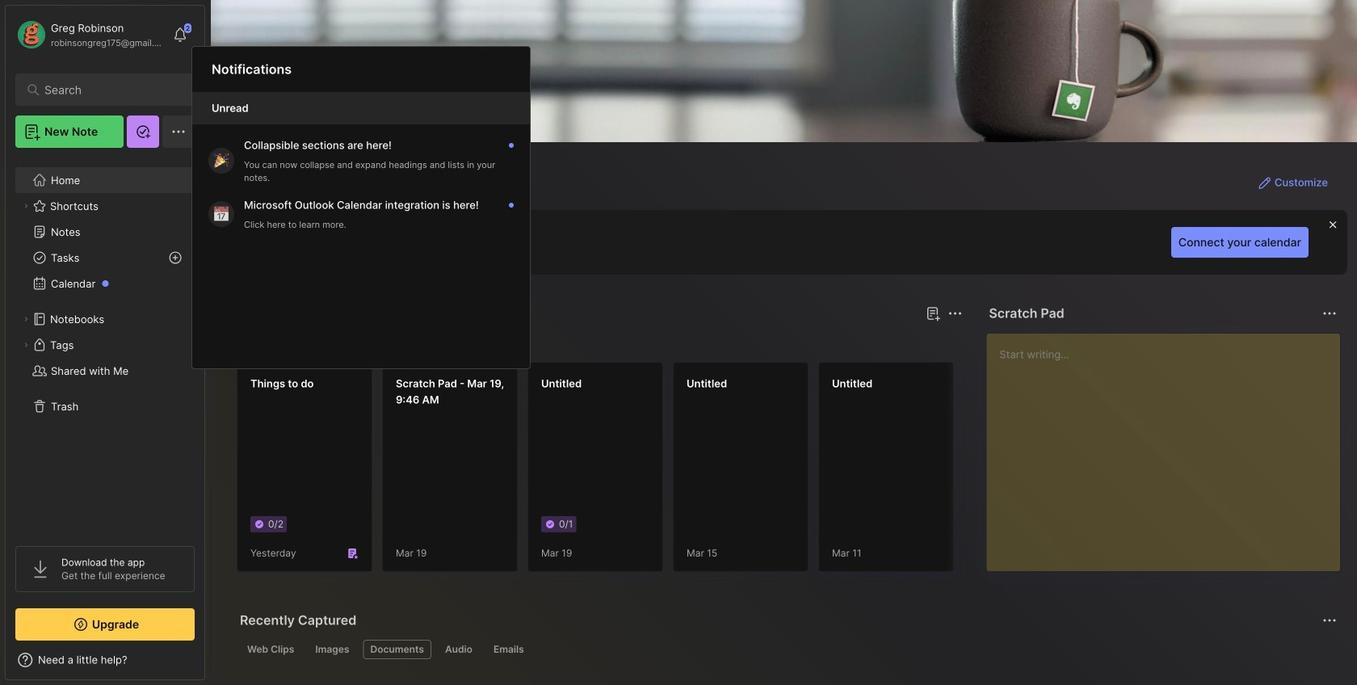 Task type: describe. For each thing, give the bounding box(es) containing it.
main element
[[0, 0, 210, 685]]

WHAT'S NEW field
[[6, 647, 204, 673]]

click to collapse image
[[204, 655, 216, 675]]

1 more actions image from the left
[[946, 304, 965, 323]]

Account field
[[15, 19, 165, 51]]

Search text field
[[44, 82, 173, 98]]

more actions image
[[1320, 611, 1340, 630]]

expand tags image
[[21, 340, 31, 350]]

none search field inside main element
[[44, 80, 173, 99]]

Start writing… text field
[[1000, 334, 1340, 558]]



Task type: vqa. For each thing, say whether or not it's contained in the screenshot.
tree at the left of the page in the Main 'element'
yes



Task type: locate. For each thing, give the bounding box(es) containing it.
tree
[[6, 158, 204, 532]]

row group
[[237, 362, 1357, 582]]

tab list
[[240, 640, 1335, 659]]

more actions image
[[946, 304, 965, 323], [1320, 304, 1340, 323]]

2 more actions image from the left
[[1320, 304, 1340, 323]]

1 horizontal spatial more actions image
[[1320, 304, 1340, 323]]

tree inside main element
[[6, 158, 204, 532]]

More actions field
[[944, 302, 967, 325], [1319, 302, 1341, 325], [1319, 609, 1341, 632]]

expand notebooks image
[[21, 314, 31, 324]]

None search field
[[44, 80, 173, 99]]

tab
[[294, 333, 359, 352], [240, 640, 302, 659], [308, 640, 357, 659], [363, 640, 431, 659], [438, 640, 480, 659], [486, 640, 531, 659]]

0 horizontal spatial more actions image
[[946, 304, 965, 323]]



